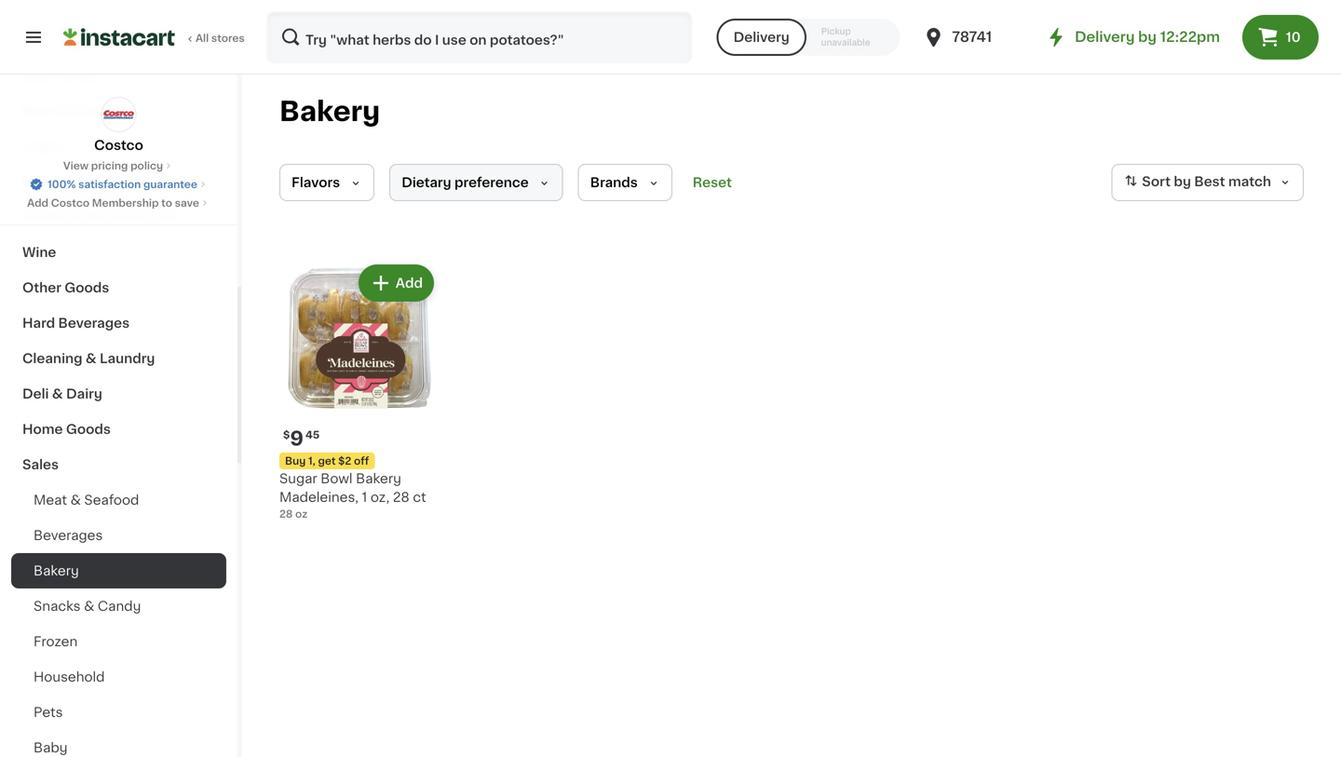 Task type: locate. For each thing, give the bounding box(es) containing it.
electronics link
[[11, 58, 226, 93]]

0 vertical spatial 28
[[393, 491, 410, 504]]

costco up 'view pricing policy' link at the left of page
[[94, 139, 143, 152]]

add for add
[[396, 277, 423, 290]]

1 horizontal spatial 28
[[393, 491, 410, 504]]

instacart logo image
[[63, 26, 175, 48]]

bakery up snacks
[[34, 564, 79, 577]]

10 button
[[1243, 15, 1319, 60]]

delivery inside 'link'
[[1075, 30, 1135, 44]]

costco down the 100%
[[51, 198, 90, 208]]

0 vertical spatial by
[[1138, 30, 1157, 44]]

0 horizontal spatial by
[[1138, 30, 1157, 44]]

10
[[1286, 31, 1301, 44]]

bakery inside sugar bowl bakery madeleines, 1 oz, 28 ct 28 oz
[[356, 472, 401, 485]]

other goods
[[22, 281, 109, 294]]

meat & seafood
[[34, 494, 139, 507]]

1 horizontal spatial by
[[1174, 175, 1191, 188]]

home
[[22, 423, 63, 436]]

0 vertical spatial costco
[[94, 139, 143, 152]]

add inside button
[[396, 277, 423, 290]]

1 vertical spatial bakery
[[356, 472, 401, 485]]

snacks & candy link
[[11, 589, 226, 624]]

2 vertical spatial bakery
[[34, 564, 79, 577]]

goods for other goods
[[65, 281, 109, 294]]

goods down "view"
[[65, 175, 110, 188]]

buy 1, get $2 off
[[285, 456, 369, 466]]

home goods link
[[11, 412, 226, 447]]

& for deli
[[52, 387, 63, 401]]

& for snacks
[[84, 600, 94, 613]]

28 left ct
[[393, 491, 410, 504]]

by right sort
[[1174, 175, 1191, 188]]

1 horizontal spatial add
[[396, 277, 423, 290]]

1 vertical spatial add
[[396, 277, 423, 290]]

costco
[[94, 139, 143, 152], [51, 198, 90, 208]]

delivery inside button
[[734, 31, 790, 44]]

by inside field
[[1174, 175, 1191, 188]]

& inside "link"
[[52, 387, 63, 401]]

1 horizontal spatial delivery
[[1075, 30, 1135, 44]]

Best match Sort by field
[[1111, 164, 1304, 201]]

& right beer
[[57, 104, 68, 117]]

add for add costco membership to save
[[27, 198, 48, 208]]

0 horizontal spatial delivery
[[734, 31, 790, 44]]

buy
[[285, 456, 306, 466]]

None search field
[[266, 11, 693, 63]]

& for beer
[[57, 104, 68, 117]]

add costco membership to save link
[[27, 196, 210, 210]]

policy
[[130, 161, 163, 171]]

28 left oz
[[279, 509, 293, 519]]

0 vertical spatial beverages
[[58, 317, 130, 330]]

1 horizontal spatial costco
[[94, 139, 143, 152]]

& up dairy
[[86, 352, 96, 365]]

goods up the hard beverages
[[65, 281, 109, 294]]

beer
[[22, 104, 54, 117]]

0 vertical spatial add
[[27, 198, 48, 208]]

household link
[[11, 659, 226, 695]]

100% satisfaction guarantee button
[[29, 173, 209, 192]]

other goods link
[[11, 270, 226, 306]]

& right "deli"
[[52, 387, 63, 401]]

other
[[22, 281, 61, 294]]

save
[[175, 198, 199, 208]]

health & personal care link
[[11, 199, 226, 235]]

1 vertical spatial 28
[[279, 509, 293, 519]]

1 vertical spatial beverages
[[34, 529, 103, 542]]

goods for home goods
[[66, 423, 111, 436]]

2 vertical spatial goods
[[66, 423, 111, 436]]

by inside 'link'
[[1138, 30, 1157, 44]]

beverages down meat
[[34, 529, 103, 542]]

view
[[63, 161, 89, 171]]

beverages up cleaning & laundry
[[58, 317, 130, 330]]

stores
[[211, 33, 245, 43]]

0 vertical spatial goods
[[65, 175, 110, 188]]

& right meat
[[70, 494, 81, 507]]

78741 button
[[922, 11, 1034, 63]]

snacks
[[34, 600, 81, 613]]

satisfaction
[[78, 179, 141, 190]]

hard beverages
[[22, 317, 130, 330]]

paper goods link
[[11, 164, 226, 199]]

deli
[[22, 387, 49, 401]]

100% satisfaction guarantee
[[48, 179, 197, 190]]

delivery
[[1075, 30, 1135, 44], [734, 31, 790, 44]]

0 horizontal spatial 28
[[279, 509, 293, 519]]

0 horizontal spatial costco
[[51, 198, 90, 208]]

$
[[283, 430, 290, 440]]

sort
[[1142, 175, 1171, 188]]

28
[[393, 491, 410, 504], [279, 509, 293, 519]]

beverages link
[[11, 518, 226, 553]]

view pricing policy link
[[63, 158, 174, 173]]

1 vertical spatial goods
[[65, 281, 109, 294]]

bowl
[[321, 472, 353, 485]]

1 vertical spatial costco
[[51, 198, 90, 208]]

care
[[146, 210, 178, 224]]

by left 12:22pm
[[1138, 30, 1157, 44]]

goods down dairy
[[66, 423, 111, 436]]

12:22pm
[[1160, 30, 1220, 44]]

baby
[[34, 741, 68, 754]]

laundry
[[100, 352, 155, 365]]

pets
[[34, 706, 63, 719]]

flavors
[[292, 176, 340, 189]]

delivery button
[[717, 19, 806, 56]]

bakery up flavors dropdown button
[[279, 98, 380, 125]]

goods
[[65, 175, 110, 188], [65, 281, 109, 294], [66, 423, 111, 436]]

cleaning & laundry
[[22, 352, 155, 365]]

& right health
[[70, 210, 81, 224]]

bakery up oz,
[[356, 472, 401, 485]]

delivery by 12:22pm
[[1075, 30, 1220, 44]]

all stores
[[196, 33, 245, 43]]

1 vertical spatial by
[[1174, 175, 1191, 188]]

0 horizontal spatial add
[[27, 198, 48, 208]]

view pricing policy
[[63, 161, 163, 171]]

bakery
[[279, 98, 380, 125], [356, 472, 401, 485], [34, 564, 79, 577]]

delivery for delivery
[[734, 31, 790, 44]]

& left "candy"
[[84, 600, 94, 613]]



Task type: describe. For each thing, give the bounding box(es) containing it.
paper
[[22, 175, 62, 188]]

0 vertical spatial bakery
[[279, 98, 380, 125]]

add button
[[360, 266, 432, 300]]

dairy
[[66, 387, 102, 401]]

costco logo image
[[101, 97, 136, 132]]

wine
[[22, 246, 56, 259]]

deli & dairy link
[[11, 376, 226, 412]]

1,
[[308, 456, 316, 466]]

off
[[354, 456, 369, 466]]

snacks & candy
[[34, 600, 141, 613]]

flavors button
[[279, 164, 375, 201]]

frozen link
[[11, 624, 226, 659]]

goods for paper goods
[[65, 175, 110, 188]]

product group
[[279, 261, 438, 522]]

cleaning
[[22, 352, 82, 365]]

guarantee
[[143, 179, 197, 190]]

frozen
[[34, 635, 78, 648]]

to
[[161, 198, 172, 208]]

deli & dairy
[[22, 387, 102, 401]]

$ 9 45
[[283, 429, 320, 448]]

health
[[22, 210, 67, 224]]

match
[[1229, 175, 1271, 188]]

health & personal care
[[22, 210, 178, 224]]

all stores link
[[63, 11, 246, 63]]

by for delivery
[[1138, 30, 1157, 44]]

all
[[196, 33, 209, 43]]

liquor link
[[11, 129, 226, 164]]

baby link
[[11, 730, 226, 757]]

& for meat
[[70, 494, 81, 507]]

candy
[[98, 600, 141, 613]]

electronics
[[22, 69, 98, 82]]

personal
[[84, 210, 143, 224]]

cleaning & laundry link
[[11, 341, 226, 376]]

sales link
[[11, 447, 226, 482]]

oz,
[[371, 491, 390, 504]]

sort by
[[1142, 175, 1191, 188]]

bakery link
[[11, 553, 226, 589]]

sales
[[22, 458, 59, 471]]

oz
[[295, 509, 308, 519]]

dietary preference
[[402, 176, 529, 189]]

beer & cider
[[22, 104, 108, 117]]

sugar bowl bakery madeleines, 1 oz, 28 ct 28 oz
[[279, 472, 426, 519]]

ct
[[413, 491, 426, 504]]

seafood
[[84, 494, 139, 507]]

& for health
[[70, 210, 81, 224]]

hard beverages link
[[11, 306, 226, 341]]

paper goods
[[22, 175, 110, 188]]

dietary preference button
[[390, 164, 563, 201]]

service type group
[[717, 19, 900, 56]]

home goods
[[22, 423, 111, 436]]

$2
[[338, 456, 351, 466]]

best match
[[1194, 175, 1271, 188]]

meat
[[34, 494, 67, 507]]

brands
[[590, 176, 638, 189]]

costco link
[[94, 97, 143, 155]]

liquor
[[22, 140, 65, 153]]

wine link
[[11, 235, 226, 270]]

100%
[[48, 179, 76, 190]]

Search field
[[268, 13, 691, 61]]

dietary
[[402, 176, 451, 189]]

household
[[34, 671, 105, 684]]

add costco membership to save
[[27, 198, 199, 208]]

pricing
[[91, 161, 128, 171]]

reset
[[693, 176, 732, 189]]

& for cleaning
[[86, 352, 96, 365]]

delivery for delivery by 12:22pm
[[1075, 30, 1135, 44]]

get
[[318, 456, 336, 466]]

cider
[[71, 104, 108, 117]]

preference
[[455, 176, 529, 189]]

sugar
[[279, 472, 317, 485]]

by for sort
[[1174, 175, 1191, 188]]

reset button
[[687, 164, 738, 201]]

brands button
[[578, 164, 672, 201]]

delivery by 12:22pm link
[[1045, 26, 1220, 48]]

1
[[362, 491, 367, 504]]

pets link
[[11, 695, 226, 730]]

45
[[305, 430, 320, 440]]

meat & seafood link
[[11, 482, 226, 518]]

best
[[1194, 175, 1225, 188]]

beer & cider link
[[11, 93, 226, 129]]

9
[[290, 429, 304, 448]]



Task type: vqa. For each thing, say whether or not it's contained in the screenshot.
cashier.
no



